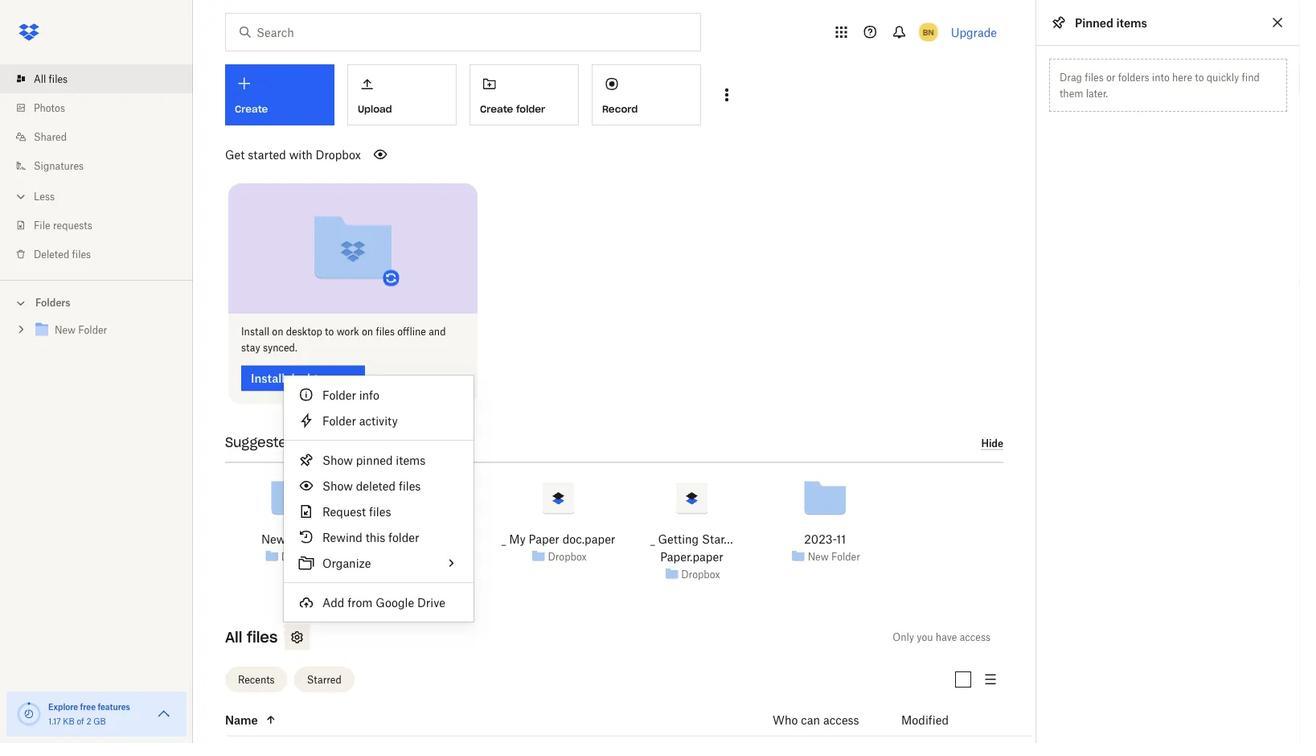 Task type: vqa. For each thing, say whether or not it's contained in the screenshot.
the bottom the to
no



Task type: locate. For each thing, give the bounding box(es) containing it.
dropbox down paper.paper at right bottom
[[681, 568, 720, 580]]

of
[[77, 716, 84, 726]]

1 vertical spatial folder
[[388, 530, 419, 544]]

free
[[80, 702, 96, 712]]

dropbox for new folder
[[281, 550, 320, 563]]

only you have access
[[893, 631, 991, 643]]

all files up photos
[[34, 73, 68, 85]]

access
[[960, 631, 991, 643], [823, 713, 859, 727]]

file
[[34, 219, 50, 231]]

2 _ from the left
[[651, 532, 655, 546]]

dropbox left the organize
[[281, 550, 320, 563]]

0 horizontal spatial items
[[396, 453, 426, 467]]

pinned
[[1075, 16, 1114, 29]]

dropbox
[[316, 148, 361, 161], [281, 550, 320, 563], [415, 550, 453, 563], [548, 550, 587, 563], [681, 568, 720, 580]]

0 vertical spatial all
[[34, 73, 46, 85]]

0 vertical spatial activity
[[359, 414, 398, 427]]

less
[[34, 190, 55, 202]]

0 horizontal spatial on
[[272, 326, 283, 338]]

show pinned items menu item
[[284, 447, 474, 473]]

dropbox link left the organize
[[281, 548, 320, 565]]

0 vertical spatial access
[[960, 631, 991, 643]]

dropbox link for _ my paper doc.paper
[[548, 548, 587, 565]]

can
[[801, 713, 820, 727]]

1 _ from the left
[[502, 532, 506, 546]]

_ inside _ my paper doc.paper link
[[502, 532, 506, 546]]

google
[[376, 595, 414, 609]]

you
[[917, 631, 933, 643]]

1 horizontal spatial _
[[651, 532, 655, 546]]

items right pinned on the right top of the page
[[1117, 16, 1148, 29]]

started
[[248, 148, 286, 161]]

0 vertical spatial new
[[261, 532, 286, 546]]

table
[[190, 704, 1032, 743]]

0 horizontal spatial all
[[34, 73, 46, 85]]

folder right this
[[388, 530, 419, 544]]

from
[[300, 434, 332, 451], [348, 595, 373, 609]]

_ getting star… paper.paper link
[[634, 530, 750, 566]]

dropbox inside untitled.paper dropbox
[[415, 550, 453, 563]]

activity up pinned
[[370, 434, 420, 451]]

activity
[[359, 414, 398, 427], [370, 434, 420, 451]]

upgrade
[[951, 25, 997, 39]]

dropbox link
[[281, 548, 320, 565], [415, 548, 453, 565], [548, 548, 587, 565], [681, 566, 720, 582]]

dropbox link down paper.paper at right bottom
[[681, 566, 720, 582]]

0 vertical spatial new folder link
[[261, 530, 322, 548]]

1 vertical spatial new folder link
[[808, 548, 860, 565]]

1 horizontal spatial all
[[225, 628, 242, 647]]

folder info
[[322, 388, 379, 402]]

2023-11 link
[[804, 530, 846, 548]]

dropbox image
[[13, 16, 45, 48]]

dropbox link for _ getting star… paper.paper
[[681, 566, 720, 582]]

_
[[502, 532, 506, 546], [651, 532, 655, 546]]

folder left rewind
[[289, 532, 322, 546]]

all up "recents" button
[[225, 628, 242, 647]]

deleted files link
[[13, 240, 193, 269]]

1 horizontal spatial items
[[1117, 16, 1148, 29]]

new left rewind
[[261, 532, 286, 546]]

1 horizontal spatial folder
[[516, 103, 545, 115]]

0 horizontal spatial all files
[[34, 73, 68, 85]]

your
[[336, 434, 366, 451]]

0 horizontal spatial new folder
[[261, 532, 322, 546]]

desktop
[[286, 326, 322, 338]]

0 horizontal spatial from
[[300, 434, 332, 451]]

from inside menu item
[[348, 595, 373, 609]]

explore free features 1.17 kb of 2 gb
[[48, 702, 130, 726]]

shared
[[34, 131, 67, 143]]

from left your
[[300, 434, 332, 451]]

folder activity menu item
[[284, 408, 474, 433]]

all files
[[34, 73, 68, 85], [225, 628, 278, 647]]

organize menu item
[[284, 550, 474, 576]]

0 horizontal spatial _
[[502, 532, 506, 546]]

request
[[322, 505, 366, 518]]

activity inside menu item
[[359, 414, 398, 427]]

1 horizontal spatial new
[[808, 550, 829, 563]]

on up synced. at the left top of the page
[[272, 326, 283, 338]]

show for show pinned items
[[322, 453, 353, 467]]

0 vertical spatial all files
[[34, 73, 68, 85]]

new folder link
[[261, 530, 322, 548], [808, 548, 860, 565]]

on
[[272, 326, 283, 338], [362, 326, 373, 338]]

quota usage element
[[16, 701, 42, 727]]

file requests link
[[13, 211, 193, 240]]

folder right create
[[516, 103, 545, 115]]

file requests
[[34, 219, 92, 231]]

1 vertical spatial new folder
[[808, 550, 860, 563]]

0 horizontal spatial new folder link
[[261, 530, 322, 548]]

all files up "recents" button
[[225, 628, 278, 647]]

0 horizontal spatial new
[[261, 532, 286, 546]]

0 vertical spatial show
[[322, 453, 353, 467]]

1 horizontal spatial new folder
[[808, 550, 860, 563]]

from right add
[[348, 595, 373, 609]]

new folder left rewind
[[261, 532, 322, 546]]

record button
[[592, 64, 701, 125]]

1 vertical spatial all
[[225, 628, 242, 647]]

new folder link left rewind
[[261, 530, 322, 548]]

files
[[49, 73, 68, 85], [72, 248, 91, 260], [376, 326, 395, 338], [399, 479, 421, 493], [369, 505, 391, 518], [247, 628, 278, 647]]

0 horizontal spatial folder
[[388, 530, 419, 544]]

all files link
[[13, 64, 193, 93]]

1 horizontal spatial new folder link
[[808, 548, 860, 565]]

show deleted files
[[322, 479, 421, 493]]

_ inside _ getting star… paper.paper
[[651, 532, 655, 546]]

1 vertical spatial new
[[808, 550, 829, 563]]

less image
[[13, 189, 29, 205]]

on right work
[[362, 326, 373, 338]]

dropbox link down _ my paper doc.paper
[[548, 548, 587, 565]]

0 vertical spatial new folder
[[261, 532, 322, 546]]

1 vertical spatial access
[[823, 713, 859, 727]]

1 vertical spatial items
[[396, 453, 426, 467]]

_ left my
[[502, 532, 506, 546]]

create folder
[[480, 103, 545, 115]]

new folder down 11
[[808, 550, 860, 563]]

2
[[86, 716, 91, 726]]

items
[[1117, 16, 1148, 29], [396, 453, 426, 467]]

folders button
[[0, 290, 193, 314]]

drive
[[417, 595, 445, 609]]

close right sidebar image
[[1268, 13, 1287, 32]]

have
[[936, 631, 957, 643]]

1 horizontal spatial on
[[362, 326, 373, 338]]

1 vertical spatial all files
[[225, 628, 278, 647]]

dropbox down untitled.paper link
[[415, 550, 453, 563]]

folder info menu item
[[284, 382, 474, 408]]

access right have
[[960, 631, 991, 643]]

install on desktop to work on files offline and stay synced.
[[241, 326, 446, 354]]

features
[[98, 702, 130, 712]]

upgrade link
[[951, 25, 997, 39]]

2 show from the top
[[322, 479, 353, 493]]

items right pinned
[[396, 453, 426, 467]]

files inside install on desktop to work on files offline and stay synced.
[[376, 326, 395, 338]]

items inside menu item
[[396, 453, 426, 467]]

all files inside all files link
[[34, 73, 68, 85]]

untitled.paper dropbox
[[387, 532, 463, 563]]

all
[[34, 73, 46, 85], [225, 628, 242, 647]]

dropbox for _ my paper doc.paper
[[548, 550, 587, 563]]

show up request on the bottom
[[322, 479, 353, 493]]

request files
[[322, 505, 391, 518]]

show down your
[[322, 453, 353, 467]]

starred
[[307, 674, 342, 686]]

explore
[[48, 702, 78, 712]]

list
[[0, 55, 193, 280]]

folder up your
[[322, 414, 356, 427]]

signatures
[[34, 160, 84, 172]]

activity down folder info menu item
[[359, 414, 398, 427]]

0 vertical spatial items
[[1117, 16, 1148, 29]]

get
[[225, 148, 245, 161]]

suggested
[[225, 434, 296, 451]]

folder
[[322, 388, 356, 402], [322, 414, 356, 427], [289, 532, 322, 546], [831, 550, 860, 563]]

dropbox down _ my paper doc.paper
[[548, 550, 587, 563]]

show
[[322, 453, 353, 467], [322, 479, 353, 493]]

new
[[261, 532, 286, 546], [808, 550, 829, 563]]

suggested from your activity
[[225, 434, 420, 451]]

access right can
[[823, 713, 859, 727]]

1 horizontal spatial all files
[[225, 628, 278, 647]]

request files menu item
[[284, 499, 474, 524]]

requests
[[53, 219, 92, 231]]

new for left new folder link
[[261, 532, 286, 546]]

list containing all files
[[0, 55, 193, 280]]

0 horizontal spatial access
[[823, 713, 859, 727]]

0 vertical spatial from
[[300, 434, 332, 451]]

1 vertical spatial show
[[322, 479, 353, 493]]

_ left "getting"
[[651, 532, 655, 546]]

new folder
[[261, 532, 322, 546], [808, 550, 860, 563]]

all up photos
[[34, 73, 46, 85]]

new folder link down 11
[[808, 548, 860, 565]]

name
[[225, 713, 258, 727]]

new down 2023-
[[808, 550, 829, 563]]

dropbox for _ getting star… paper.paper
[[681, 568, 720, 580]]

1 horizontal spatial from
[[348, 595, 373, 609]]

0 vertical spatial folder
[[516, 103, 545, 115]]

1 vertical spatial from
[[348, 595, 373, 609]]

1 horizontal spatial access
[[960, 631, 991, 643]]

1 show from the top
[[322, 453, 353, 467]]



Task type: describe. For each thing, give the bounding box(es) containing it.
modified button
[[901, 710, 991, 729]]

modified
[[901, 713, 949, 727]]

only
[[893, 631, 914, 643]]

add from google drive menu item
[[284, 589, 474, 615]]

name button
[[225, 710, 733, 729]]

this
[[366, 530, 385, 544]]

rewind this folder
[[322, 530, 419, 544]]

create folder button
[[470, 64, 579, 125]]

offline
[[397, 326, 426, 338]]

create
[[480, 103, 513, 115]]

_ my paper doc.paper
[[502, 532, 615, 546]]

signatures link
[[13, 151, 193, 180]]

who
[[773, 713, 798, 727]]

synced.
[[263, 342, 297, 354]]

recents button
[[225, 667, 288, 692]]

dropbox link for new folder
[[281, 548, 320, 565]]

and
[[429, 326, 446, 338]]

2023-
[[804, 532, 837, 546]]

1 on from the left
[[272, 326, 283, 338]]

getting
[[658, 532, 699, 546]]

work
[[337, 326, 359, 338]]

add
[[322, 595, 344, 609]]

paper.paper
[[660, 550, 723, 564]]

pinned
[[356, 453, 393, 467]]

2023-11
[[804, 532, 846, 546]]

_ my paper doc.paper link
[[502, 530, 615, 548]]

install
[[241, 326, 269, 338]]

photos
[[34, 102, 65, 114]]

1 vertical spatial activity
[[370, 434, 420, 451]]

folders
[[35, 297, 70, 309]]

stay
[[241, 342, 260, 354]]

rewind this folder menu item
[[284, 524, 474, 550]]

dropbox right the with
[[316, 148, 361, 161]]

2 on from the left
[[362, 326, 373, 338]]

files inside "list item"
[[49, 73, 68, 85]]

folder down 11
[[831, 550, 860, 563]]

who can access
[[773, 713, 859, 727]]

paper
[[529, 532, 560, 546]]

1.17
[[48, 716, 61, 726]]

untitled.paper
[[387, 532, 463, 546]]

photos link
[[13, 93, 193, 122]]

show pinned items
[[322, 453, 426, 467]]

recents
[[238, 674, 275, 686]]

star…
[[702, 532, 733, 546]]

pinned items
[[1075, 16, 1148, 29]]

to
[[325, 326, 334, 338]]

organize
[[322, 556, 371, 570]]

all files list item
[[0, 64, 193, 93]]

dropbox link down untitled.paper link
[[415, 548, 453, 565]]

new for the rightmost new folder link
[[808, 550, 829, 563]]

get started with dropbox
[[225, 148, 361, 161]]

rewind
[[322, 530, 363, 544]]

all inside "list item"
[[34, 73, 46, 85]]

11
[[837, 532, 846, 546]]

record
[[602, 103, 638, 115]]

_ for _ getting star… paper.paper
[[651, 532, 655, 546]]

deleted
[[356, 479, 396, 493]]

deleted
[[34, 248, 69, 260]]

folder inside button
[[516, 103, 545, 115]]

info
[[359, 388, 379, 402]]

add from google drive
[[322, 595, 445, 609]]

shared link
[[13, 122, 193, 151]]

show deleted files menu item
[[284, 473, 474, 499]]

show for show deleted files
[[322, 479, 353, 493]]

new folder for left new folder link
[[261, 532, 322, 546]]

folder inside menu item
[[388, 530, 419, 544]]

starred button
[[294, 667, 354, 692]]

doc.paper
[[563, 532, 615, 546]]

kb
[[63, 716, 75, 726]]

with
[[289, 148, 313, 161]]

from for your
[[300, 434, 332, 451]]

_ getting star… paper.paper
[[651, 532, 733, 564]]

folder left info
[[322, 388, 356, 402]]

my
[[509, 532, 526, 546]]

_ for _ my paper doc.paper
[[502, 532, 506, 546]]

from for google
[[348, 595, 373, 609]]

folder settings image
[[287, 628, 307, 647]]

untitled.paper link
[[387, 530, 463, 548]]

new folder for the rightmost new folder link
[[808, 550, 860, 563]]

folder activity
[[322, 414, 398, 427]]

gb
[[94, 716, 106, 726]]

table containing name
[[190, 704, 1032, 743]]

deleted files
[[34, 248, 91, 260]]



